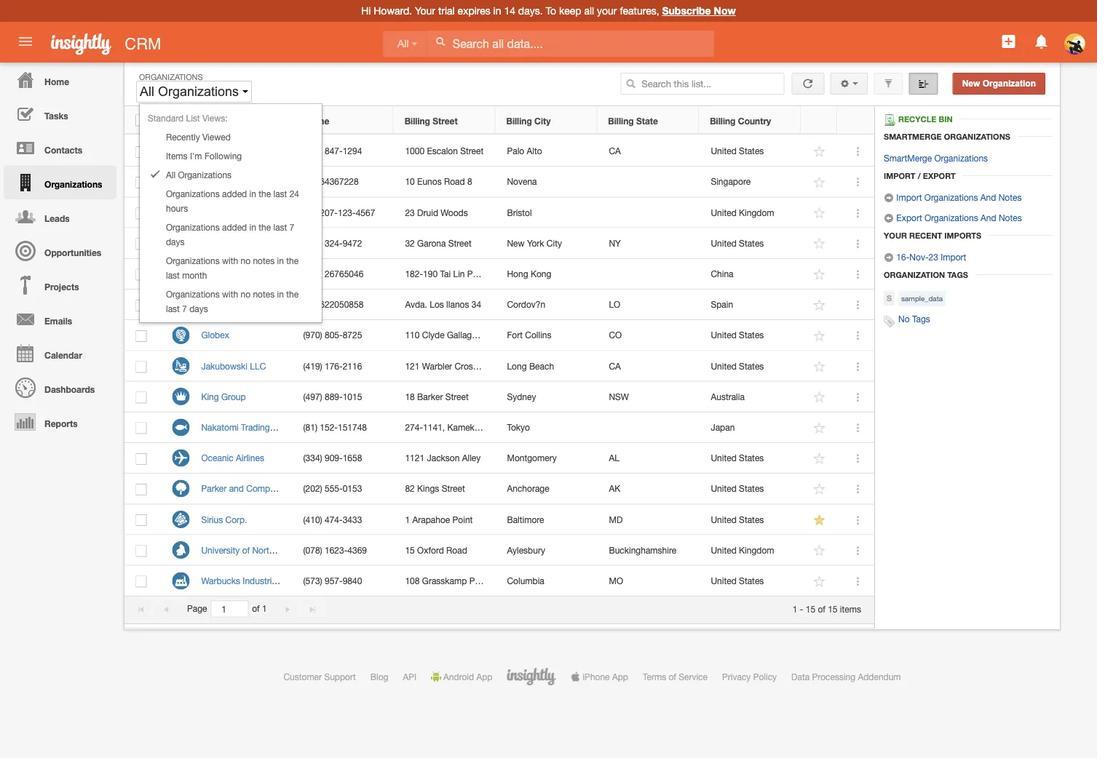Task type: vqa. For each thing, say whether or not it's contained in the screenshot.
topmost the jfreeman@rolfsoncorp.com
no



Task type: locate. For each thing, give the bounding box(es) containing it.
days
[[166, 237, 185, 247], [189, 304, 208, 314]]

0 horizontal spatial hong
[[234, 269, 255, 279]]

2 smartmerge from the top
[[884, 153, 932, 163]]

all inside "link"
[[397, 38, 409, 49]]

city up palo alto cell
[[534, 116, 551, 126]]

row containing king group
[[124, 382, 874, 413]]

united states for montgomery
[[711, 453, 764, 463]]

0 vertical spatial globex,
[[201, 269, 232, 279]]

united states cell left the following icon
[[700, 505, 801, 535]]

notes for organizations with no notes in the last month
[[253, 256, 275, 266]]

(573)
[[303, 576, 322, 586]]

all inside button
[[140, 84, 154, 99]]

billing
[[404, 116, 430, 126], [506, 116, 532, 126], [608, 116, 634, 126], [710, 116, 736, 126]]

0 vertical spatial united kingdom
[[711, 207, 774, 218]]

11 row from the top
[[124, 413, 874, 443]]

follow image
[[813, 176, 827, 189], [813, 237, 827, 251], [813, 299, 827, 312], [813, 360, 827, 374], [813, 391, 827, 404], [813, 421, 827, 435], [813, 452, 827, 466], [813, 483, 827, 497]]

row containing globex
[[124, 320, 874, 351]]

0 horizontal spatial 7
[[182, 304, 187, 314]]

smartmerge
[[884, 132, 942, 141], [884, 153, 932, 163]]

clampett oil and gas corp. (626) 847-1294
[[201, 146, 362, 156]]

3 states from the top
[[739, 330, 764, 340]]

7 united states cell from the top
[[700, 505, 801, 535]]

states for long beach
[[739, 361, 764, 371]]

1 down industries
[[262, 604, 267, 614]]

0 vertical spatial no
[[241, 256, 250, 266]]

2 vertical spatial and
[[229, 484, 244, 494]]

cell for 274-1141, kamekichi 3-jo
[[598, 413, 700, 443]]

notes
[[999, 192, 1022, 202], [999, 213, 1022, 223]]

smartmerge down recycle
[[884, 132, 942, 141]]

1 horizontal spatial singapore
[[711, 177, 751, 187]]

hi
[[361, 5, 371, 17]]

0 horizontal spatial spain
[[234, 300, 256, 310]]

18 barker street cell
[[394, 382, 496, 413]]

new right show sidebar icon
[[962, 79, 980, 88]]

0 vertical spatial all organizations
[[140, 84, 242, 99]]

united for anchorage
[[711, 484, 737, 494]]

clampett down viewed
[[201, 146, 237, 156]]

7 follow image from the top
[[813, 452, 827, 466]]

smartmerge for smartmerge organizations
[[884, 153, 932, 163]]

1 vertical spatial with
[[222, 289, 238, 299]]

import right circle arrow right image
[[896, 192, 922, 202]]

spain inside cell
[[711, 300, 733, 310]]

0 vertical spatial with
[[222, 256, 238, 266]]

organizations with no notes in the last month link
[[140, 251, 322, 285]]

billing left state
[[608, 116, 634, 126]]

japan
[[711, 422, 735, 433]]

organization down the nov-
[[884, 270, 945, 280]]

(497) 889-1015 cell
[[292, 382, 394, 413]]

api
[[403, 672, 416, 682]]

billing left country
[[710, 116, 736, 126]]

organizations up "leads" link
[[44, 179, 102, 189]]

navigation
[[0, 63, 116, 439]]

clampett oil and gas corp. link
[[201, 146, 317, 156]]

app right iphone
[[612, 672, 628, 682]]

notes inside organizations with no notes in the last 7 days
[[253, 289, 275, 299]]

your
[[597, 5, 617, 17]]

united for bristol
[[711, 207, 737, 218]]

7 down the 24
[[289, 222, 294, 232]]

1 for 1 arapahoe point
[[405, 515, 410, 525]]

organizations added in the last 7 days link
[[140, 218, 322, 251]]

organizations up export organizations and notes link at top
[[924, 192, 978, 202]]

fort
[[507, 330, 523, 340]]

with inside organizations with no notes in the last 7 days
[[222, 289, 238, 299]]

32
[[405, 238, 415, 248]]

cordov?n
[[507, 300, 545, 310]]

last inside organizations added in the last 7 days
[[273, 222, 287, 232]]

all up "standard"
[[140, 84, 154, 99]]

9472
[[343, 238, 362, 248]]

notes up export organizations and notes
[[999, 192, 1022, 202]]

added down organizations added in the last 24 hours
[[222, 222, 247, 232]]

billing up palo
[[506, 116, 532, 126]]

8 row from the top
[[124, 320, 874, 351]]

hong kong cell
[[496, 259, 598, 290]]

2116
[[343, 361, 362, 371]]

190
[[423, 269, 438, 279]]

(81) 152-151748
[[303, 422, 367, 433]]

3 united states from the top
[[711, 330, 764, 340]]

organizations down month
[[166, 289, 220, 299]]

corp. right sirius
[[225, 515, 247, 525]]

organizations inside organizations with no notes in the last 7 days
[[166, 289, 220, 299]]

export down smartmerge organizations link
[[923, 171, 956, 181]]

2 kong from the left
[[531, 269, 551, 279]]

2 united kingdom from the top
[[711, 545, 774, 555]]

1 horizontal spatial hong
[[507, 269, 528, 279]]

2 app from the left
[[612, 672, 628, 682]]

5 united from the top
[[711, 361, 737, 371]]

added inside organizations added in the last 7 days
[[222, 222, 247, 232]]

corp. left (81)
[[272, 422, 294, 433]]

1 vertical spatial clampett
[[201, 177, 237, 187]]

1 vertical spatial new
[[507, 238, 525, 248]]

organizations inside organizations added in the last 7 days
[[166, 222, 220, 232]]

tags
[[912, 314, 930, 324]]

1 inside 1 arapahoe point cell
[[405, 515, 410, 525]]

university of northumbria (078) 1623-4369
[[201, 545, 367, 555]]

states for montgomery
[[739, 453, 764, 463]]

mo
[[609, 576, 623, 586]]

northumbria
[[252, 545, 301, 555]]

1 vertical spatial ca
[[609, 361, 621, 371]]

0 horizontal spatial new
[[507, 238, 525, 248]]

cell
[[598, 167, 700, 198], [190, 198, 292, 228], [598, 198, 700, 228], [190, 228, 292, 259], [598, 259, 700, 290], [598, 413, 700, 443]]

2 with from the top
[[222, 289, 238, 299]]

5 follow image from the top
[[813, 391, 827, 404]]

23 druid woods
[[405, 207, 468, 218]]

row containing organization name
[[124, 107, 874, 134]]

street
[[433, 116, 458, 126], [460, 146, 484, 156], [448, 238, 472, 248], [487, 330, 510, 340], [445, 392, 469, 402], [442, 484, 465, 494]]

states for palo alto
[[739, 146, 764, 156]]

row containing university of northumbria
[[124, 535, 874, 566]]

3 follow image from the top
[[813, 268, 827, 282]]

road left 8
[[444, 177, 465, 187]]

organizations down hours
[[166, 222, 220, 232]]

tai
[[440, 269, 451, 279]]

import for import organizations and notes
[[896, 192, 922, 202]]

1 notes from the top
[[253, 256, 275, 266]]

1 globex, from the top
[[201, 269, 232, 279]]

circle arrow right image
[[884, 253, 894, 263]]

23 inside 16-nov-23 import link
[[929, 252, 938, 262]]

(626) 847-1294 cell
[[292, 136, 394, 167]]

all for all organizations button
[[140, 84, 154, 99]]

1 horizontal spatial export
[[923, 171, 956, 181]]

1 vertical spatial globex,
[[201, 300, 232, 310]]

of right the 1 field
[[252, 604, 260, 614]]

baltimore
[[507, 515, 544, 525]]

and up the "imports" on the right
[[981, 213, 996, 223]]

clampett up organizations added in the last 24 hours
[[201, 177, 237, 187]]

1 vertical spatial 7
[[182, 304, 187, 314]]

2 vertical spatial organization
[[884, 270, 945, 280]]

city right the york
[[547, 238, 562, 248]]

kingdom for bristol
[[739, 207, 774, 218]]

15 left items
[[828, 604, 838, 614]]

united states cell down china cell
[[700, 320, 801, 351]]

street inside cell
[[460, 146, 484, 156]]

0 vertical spatial oil
[[239, 146, 250, 156]]

your recent imports
[[884, 231, 981, 240]]

of right -
[[818, 604, 825, 614]]

cell for 23 druid woods
[[598, 198, 700, 228]]

1 vertical spatial kingdom
[[739, 545, 774, 555]]

kong
[[258, 269, 278, 279], [531, 269, 551, 279]]

1 united from the top
[[711, 146, 737, 156]]

new left the york
[[507, 238, 525, 248]]

1 horizontal spatial kong
[[531, 269, 551, 279]]

2 billing from the left
[[506, 116, 532, 126]]

1 ca cell from the top
[[598, 136, 700, 167]]

japan cell
[[700, 413, 801, 443]]

7 down month
[[182, 304, 187, 314]]

days inside organizations added in the last 7 days
[[166, 237, 185, 247]]

fort collins cell
[[496, 320, 598, 351]]

0 horizontal spatial singapore
[[290, 177, 330, 187]]

2 united states from the top
[[711, 238, 764, 248]]

united states cell up the australia
[[700, 351, 801, 382]]

1 horizontal spatial your
[[884, 231, 907, 240]]

company
[[246, 484, 284, 494]]

1 horizontal spatial app
[[612, 672, 628, 682]]

1 vertical spatial notes
[[253, 289, 275, 299]]

road inside cell
[[446, 545, 467, 555]]

1 horizontal spatial 23
[[929, 252, 938, 262]]

woods
[[441, 207, 468, 218]]

united states cell for baltimore
[[700, 505, 801, 535]]

organizations up list
[[158, 84, 239, 99]]

expires
[[458, 5, 490, 17]]

1 vertical spatial oil
[[239, 177, 250, 187]]

united states cell down country
[[700, 136, 801, 167]]

1 vertical spatial and
[[981, 213, 996, 223]]

australia cell
[[700, 382, 801, 413]]

united for montgomery
[[711, 453, 737, 463]]

0 horizontal spatial organization
[[201, 116, 254, 126]]

hong up cordov?n
[[507, 269, 528, 279]]

1015
[[343, 392, 362, 402]]

import left /
[[884, 171, 915, 181]]

2 horizontal spatial all
[[397, 38, 409, 49]]

organizations inside button
[[158, 84, 239, 99]]

4 follow image from the top
[[813, 360, 827, 374]]

3 united from the top
[[711, 238, 737, 248]]

(34) 622050858
[[303, 300, 364, 310]]

follow image for ca
[[813, 145, 827, 159]]

182-
[[405, 269, 423, 279]]

9 united from the top
[[711, 545, 737, 555]]

1 horizontal spatial 1
[[405, 515, 410, 525]]

your down circle arrow left image
[[884, 231, 907, 240]]

0 vertical spatial notes
[[253, 256, 275, 266]]

5 row from the top
[[124, 228, 874, 259]]

0 vertical spatial 23
[[405, 207, 415, 218]]

(419)
[[303, 361, 322, 371]]

row group
[[124, 136, 874, 597]]

oil up all organizations link
[[239, 146, 250, 156]]

import
[[884, 171, 915, 181], [896, 192, 922, 202], [941, 252, 966, 262]]

crm
[[125, 34, 161, 53]]

added for hours
[[222, 189, 247, 199]]

(334) 909-1658
[[303, 453, 362, 463]]

1 oil from the top
[[239, 146, 250, 156]]

and left gas,
[[252, 177, 267, 187]]

3 row from the top
[[124, 167, 874, 198]]

(65) 64367228
[[303, 177, 359, 187]]

columbia cell
[[496, 566, 598, 597]]

(410) 474-3433 cell
[[292, 505, 394, 535]]

co cell
[[598, 320, 700, 351]]

united kingdom cell
[[700, 198, 801, 228], [700, 535, 801, 566]]

(626)
[[303, 146, 322, 156]]

new york city cell
[[496, 228, 598, 259]]

globex,
[[201, 269, 232, 279], [201, 300, 232, 310]]

1 horizontal spatial organization
[[884, 270, 945, 280]]

1 vertical spatial and
[[252, 177, 267, 187]]

following
[[204, 151, 242, 161]]

0 horizontal spatial 23
[[405, 207, 415, 218]]

united states cell up -
[[700, 566, 801, 597]]

notes up 'globex, hong kong' link
[[253, 256, 275, 266]]

app
[[476, 672, 492, 682], [612, 672, 628, 682]]

the inside organizations with no notes in the last 7 days
[[286, 289, 299, 299]]

columbia
[[507, 576, 544, 586]]

united states for anchorage
[[711, 484, 764, 494]]

82 kings street
[[405, 484, 465, 494]]

notes
[[253, 256, 275, 266], [253, 289, 275, 299]]

1 vertical spatial united kingdom cell
[[700, 535, 801, 566]]

26765046
[[325, 269, 364, 279]]

6 united states cell from the top
[[700, 474, 801, 505]]

nsw cell
[[598, 382, 700, 413]]

data processing addendum link
[[791, 672, 901, 682]]

1 smartmerge from the top
[[884, 132, 942, 141]]

1 vertical spatial corp.
[[272, 422, 294, 433]]

2 row from the top
[[124, 136, 874, 167]]

street for 18 barker street
[[445, 392, 469, 402]]

united states for new york city
[[711, 238, 764, 248]]

row containing warbucks industries
[[124, 566, 874, 597]]

days.
[[518, 5, 543, 17]]

0 horizontal spatial 15
[[405, 545, 415, 555]]

1658
[[343, 453, 362, 463]]

2 no from the top
[[241, 289, 250, 299]]

terms of service link
[[643, 672, 708, 682]]

and up export organizations and notes
[[980, 192, 996, 202]]

row
[[124, 107, 874, 134], [124, 136, 874, 167], [124, 167, 874, 198], [124, 198, 874, 228], [124, 228, 874, 259], [124, 259, 874, 290], [124, 290, 874, 320], [124, 320, 874, 351], [124, 351, 874, 382], [124, 382, 874, 413], [124, 413, 874, 443], [124, 443, 874, 474], [124, 474, 874, 505], [124, 505, 874, 535], [124, 535, 874, 566], [124, 566, 874, 597]]

1 horizontal spatial days
[[189, 304, 208, 314]]

anchorage
[[507, 484, 549, 494]]

row containing (44) 207-123-4567
[[124, 198, 874, 228]]

10 eunos road 8 cell
[[394, 167, 496, 198]]

(334) 909-1658 cell
[[292, 443, 394, 474]]

0 vertical spatial and
[[980, 192, 996, 202]]

2 kingdom from the top
[[739, 545, 774, 555]]

clampett for clampett oil and gas corp. (626) 847-1294
[[201, 146, 237, 156]]

buckinghamshire cell
[[598, 535, 700, 566]]

0 horizontal spatial all
[[140, 84, 154, 99]]

4 states from the top
[[739, 361, 764, 371]]

2 clampett from the top
[[201, 177, 237, 187]]

notifications image
[[1033, 33, 1050, 50]]

15 left oxford
[[405, 545, 415, 555]]

the inside organizations added in the last 24 hours
[[259, 189, 271, 199]]

road for 15 oxford road
[[446, 545, 467, 555]]

road right pai
[[482, 269, 503, 279]]

1 kingdom from the top
[[739, 207, 774, 218]]

street for 32 garona street
[[448, 238, 472, 248]]

all organizations for all organizations button
[[140, 84, 242, 99]]

1 vertical spatial 23
[[929, 252, 938, 262]]

7 united states from the top
[[711, 515, 764, 525]]

ca
[[609, 146, 621, 156], [609, 361, 621, 371]]

1 vertical spatial road
[[482, 269, 503, 279]]

smartmerge for smartmerge organizations
[[884, 132, 942, 141]]

no inside organizations with no notes in the last 7 days
[[241, 289, 250, 299]]

1 notes from the top
[[999, 192, 1022, 202]]

export right circle arrow left image
[[896, 213, 922, 223]]

united kingdom for aylesbury
[[711, 545, 774, 555]]

0 vertical spatial and
[[252, 146, 267, 156]]

2 united from the top
[[711, 207, 737, 218]]

cell for 182-190 tai lin pai road
[[598, 259, 700, 290]]

7 inside organizations with no notes in the last 7 days
[[182, 304, 187, 314]]

1 vertical spatial ca cell
[[598, 351, 700, 382]]

6 row from the top
[[124, 259, 874, 290]]

and right "parker"
[[229, 484, 244, 494]]

0 vertical spatial your
[[415, 5, 435, 17]]

aylesbury cell
[[496, 535, 598, 566]]

1 united kingdom from the top
[[711, 207, 774, 218]]

2 united states cell from the top
[[700, 228, 801, 259]]

organizations down import organizations and notes link
[[924, 213, 978, 223]]

1 united states cell from the top
[[700, 136, 801, 167]]

billing for billing city
[[506, 116, 532, 126]]

1 vertical spatial no
[[241, 289, 250, 299]]

0 vertical spatial clampett
[[201, 146, 237, 156]]

organizations
[[944, 132, 1010, 141]]

ny cell
[[598, 228, 700, 259]]

0 vertical spatial ca
[[609, 146, 621, 156]]

hong up organizations with no notes in the last 7 days
[[234, 269, 255, 279]]

cog image
[[840, 79, 850, 89]]

0 vertical spatial kingdom
[[739, 207, 774, 218]]

1 vertical spatial added
[[222, 222, 247, 232]]

0 vertical spatial ca cell
[[598, 136, 700, 167]]

6 united states from the top
[[711, 484, 764, 494]]

16 row from the top
[[124, 566, 874, 597]]

tasks link
[[4, 97, 116, 131]]

0 horizontal spatial days
[[166, 237, 185, 247]]

search image
[[626, 79, 636, 89]]

state
[[636, 116, 658, 126]]

cell down nsw
[[598, 413, 700, 443]]

los
[[430, 300, 444, 310]]

days inside organizations with no notes in the last 7 days
[[189, 304, 208, 314]]

all down items
[[166, 170, 176, 180]]

in down 'globex, hong kong' link
[[277, 289, 284, 299]]

7 row from the top
[[124, 290, 874, 320]]

None checkbox
[[136, 146, 147, 158], [136, 177, 147, 189], [136, 208, 147, 219], [136, 331, 147, 342], [136, 392, 147, 404], [136, 453, 147, 465], [136, 576, 147, 588], [136, 146, 147, 158], [136, 177, 147, 189], [136, 208, 147, 219], [136, 331, 147, 342], [136, 392, 147, 404], [136, 453, 147, 465], [136, 576, 147, 588]]

4 united states from the top
[[711, 361, 764, 371]]

1 horizontal spatial all
[[166, 170, 176, 180]]

singapore up the 24
[[290, 177, 330, 187]]

organizations inside organizations with no notes in the last month
[[166, 256, 220, 266]]

smartmerge up /
[[884, 153, 932, 163]]

13 row from the top
[[124, 474, 874, 505]]

road right oxford
[[446, 545, 467, 555]]

in up 'globex, hong kong' link
[[277, 256, 284, 266]]

in inside organizations with no notes in the last month
[[277, 256, 284, 266]]

singapore
[[290, 177, 330, 187], [711, 177, 751, 187]]

added for days
[[222, 222, 247, 232]]

4 follow image from the top
[[813, 329, 827, 343]]

2 horizontal spatial organization
[[982, 79, 1036, 88]]

2 globex, from the top
[[201, 300, 232, 310]]

474-
[[325, 515, 343, 525]]

with for month
[[222, 256, 238, 266]]

clyde
[[422, 330, 445, 340]]

united states cell
[[700, 136, 801, 167], [700, 228, 801, 259], [700, 320, 801, 351], [700, 351, 801, 382], [700, 443, 801, 474], [700, 474, 801, 505], [700, 505, 801, 535], [700, 566, 801, 597]]

ca cell up nsw
[[598, 351, 700, 382]]

(81) 152-151748 cell
[[292, 413, 394, 443]]

cell up ny cell
[[598, 167, 700, 198]]

road inside cell
[[444, 177, 465, 187]]

1 app from the left
[[476, 672, 492, 682]]

15 row from the top
[[124, 535, 874, 566]]

2 notes from the top
[[999, 213, 1022, 223]]

keep
[[559, 5, 581, 17]]

export organizations and notes link
[[884, 213, 1022, 223]]

cell up the ny in the right of the page
[[598, 198, 700, 228]]

7 united from the top
[[711, 484, 737, 494]]

5 states from the top
[[739, 453, 764, 463]]

follow image for nsw
[[813, 391, 827, 404]]

1 vertical spatial notes
[[999, 213, 1022, 223]]

all organizations up list
[[140, 84, 242, 99]]

notes down import organizations and notes on the top right of the page
[[999, 213, 1022, 223]]

0 horizontal spatial export
[[896, 213, 922, 223]]

in left 14
[[493, 5, 501, 17]]

2 ca from the top
[[609, 361, 621, 371]]

addendum
[[858, 672, 901, 682]]

md cell
[[598, 505, 700, 535]]

ca down co
[[609, 361, 621, 371]]

last inside organizations with no notes in the last 7 days
[[166, 304, 180, 314]]

1 vertical spatial days
[[189, 304, 208, 314]]

(573) 957-9840
[[303, 576, 362, 586]]

1 vertical spatial united kingdom
[[711, 545, 774, 555]]

states for baltimore
[[739, 515, 764, 525]]

0 vertical spatial smartmerge
[[884, 132, 942, 141]]

1 and from the top
[[980, 192, 996, 202]]

all organizations down i'm
[[166, 170, 232, 180]]

terms
[[643, 672, 666, 682]]

street up 1000 escalon street
[[433, 116, 458, 126]]

6 united from the top
[[711, 453, 737, 463]]

1 no from the top
[[241, 256, 250, 266]]

1 clampett from the top
[[201, 146, 237, 156]]

0 vertical spatial all
[[397, 38, 409, 49]]

kong left (852)
[[258, 269, 278, 279]]

organizations up month
[[166, 256, 220, 266]]

1 vertical spatial all
[[140, 84, 154, 99]]

Search all data.... text field
[[427, 30, 714, 57]]

with up "globex, hong kong"
[[222, 256, 238, 266]]

app right the android
[[476, 672, 492, 682]]

all organizations inside button
[[140, 84, 242, 99]]

bristol cell
[[496, 198, 598, 228]]

0 vertical spatial organization
[[982, 79, 1036, 88]]

in inside organizations with no notes in the last 7 days
[[277, 289, 284, 299]]

clampett for clampett oil and gas, singapore
[[201, 177, 237, 187]]

row containing (714) 324-9472
[[124, 228, 874, 259]]

and for gas,
[[252, 177, 267, 187]]

in down the clampett oil and gas, singapore
[[249, 189, 256, 199]]

110 clyde gallagher street cell
[[394, 320, 510, 351]]

Search this list... text field
[[620, 73, 784, 95]]

1 added from the top
[[222, 189, 247, 199]]

long
[[507, 361, 527, 371]]

new for new organization
[[962, 79, 980, 88]]

1 with from the top
[[222, 256, 238, 266]]

1 left -
[[793, 604, 797, 614]]

cordov?n cell
[[496, 290, 598, 320]]

of right university
[[242, 545, 250, 555]]

sydney
[[507, 392, 536, 402]]

7 inside organizations added in the last 7 days
[[289, 222, 294, 232]]

spain down 'globex, hong kong' link
[[234, 300, 256, 310]]

2 follow image from the top
[[813, 237, 827, 251]]

2 singapore from the left
[[711, 177, 751, 187]]

organization up the "recently viewed" link
[[201, 116, 254, 126]]

added
[[222, 189, 247, 199], [222, 222, 247, 232]]

5 united states from the top
[[711, 453, 764, 463]]

organization down notifications image
[[982, 79, 1036, 88]]

row containing parker and company
[[124, 474, 874, 505]]

in down organizations added in the last 24 hours
[[249, 222, 256, 232]]

1 united states from the top
[[711, 146, 764, 156]]

4 united states cell from the top
[[700, 351, 801, 382]]

121
[[405, 361, 420, 371]]

None checkbox
[[135, 115, 146, 126], [136, 238, 147, 250], [136, 269, 147, 281], [136, 300, 147, 311], [136, 361, 147, 373], [136, 423, 147, 434], [136, 484, 147, 496], [136, 515, 147, 526], [136, 546, 147, 557], [135, 115, 146, 126], [136, 238, 147, 250], [136, 269, 147, 281], [136, 300, 147, 311], [136, 361, 147, 373], [136, 423, 147, 434], [136, 484, 147, 496], [136, 515, 147, 526], [136, 546, 147, 557]]

1 row from the top
[[124, 107, 874, 134]]

md
[[609, 515, 623, 525]]

and for export organizations and notes
[[981, 213, 996, 223]]

1 horizontal spatial new
[[962, 79, 980, 88]]

name
[[256, 116, 281, 126]]

billing street
[[404, 116, 458, 126]]

23 left "druid"
[[405, 207, 415, 218]]

1 vertical spatial smartmerge
[[884, 153, 932, 163]]

added inside organizations added in the last 24 hours
[[222, 189, 247, 199]]

1 billing from the left
[[404, 116, 430, 126]]

cell up "globex, hong kong"
[[190, 228, 292, 259]]

days up globex at the top of page
[[189, 304, 208, 314]]

2 notes from the top
[[253, 289, 275, 299]]

0 vertical spatial 7
[[289, 222, 294, 232]]

kong down the new york city cell
[[531, 269, 551, 279]]

1 vertical spatial import
[[896, 192, 922, 202]]

buckinghamshire
[[609, 545, 676, 555]]

with inside organizations with no notes in the last month
[[222, 256, 238, 266]]

0 vertical spatial added
[[222, 189, 247, 199]]

added down all organizations link
[[222, 189, 247, 199]]

kings
[[417, 484, 439, 494]]

cell up lo
[[598, 259, 700, 290]]

states for anchorage
[[739, 484, 764, 494]]

1 horizontal spatial spain
[[711, 300, 733, 310]]

row containing globex, hong kong
[[124, 259, 874, 290]]

collins
[[525, 330, 551, 340]]

organizations down smartmerge organizations
[[934, 153, 988, 163]]

street right garona
[[448, 238, 472, 248]]

street for 82 kings street
[[442, 484, 465, 494]]

2 oil from the top
[[239, 177, 250, 187]]

1 states from the top
[[739, 146, 764, 156]]

0 vertical spatial days
[[166, 237, 185, 247]]

items
[[840, 604, 861, 614]]

2 vertical spatial road
[[446, 545, 467, 555]]

0 vertical spatial new
[[962, 79, 980, 88]]

0 vertical spatial notes
[[999, 192, 1022, 202]]

refresh list image
[[801, 79, 815, 88]]

5 united states cell from the top
[[700, 443, 801, 474]]

united states cell for long beach
[[700, 351, 801, 382]]

23 up organization tags
[[929, 252, 938, 262]]

1 vertical spatial organization
[[201, 116, 254, 126]]

(852) 26765046 cell
[[292, 259, 394, 290]]

no
[[898, 314, 910, 324]]

0 vertical spatial road
[[444, 177, 465, 187]]

8 follow image from the top
[[813, 483, 827, 497]]

9 row from the top
[[124, 351, 874, 382]]

row containing oceanic airlines
[[124, 443, 874, 474]]

street right kings
[[442, 484, 465, 494]]

15 oxford road cell
[[394, 535, 496, 566]]

2 and from the top
[[981, 213, 996, 223]]

no up 'globex, hong kong' link
[[241, 256, 250, 266]]

1 united kingdom cell from the top
[[700, 198, 801, 228]]

0 horizontal spatial app
[[476, 672, 492, 682]]

7 states from the top
[[739, 515, 764, 525]]

follow image for co
[[813, 329, 827, 343]]

4 billing from the left
[[710, 116, 736, 126]]

days down hours
[[166, 237, 185, 247]]

1 ca from the top
[[609, 146, 621, 156]]

5 follow image from the top
[[813, 544, 827, 558]]

1 vertical spatial city
[[547, 238, 562, 248]]

2 states from the top
[[739, 238, 764, 248]]

14 row from the top
[[124, 505, 874, 535]]

tokyo cell
[[496, 413, 598, 443]]

2 horizontal spatial 1
[[793, 604, 797, 614]]

montgomery cell
[[496, 443, 598, 474]]

ca cell
[[598, 136, 700, 167], [598, 351, 700, 382]]

service
[[679, 672, 708, 682]]

1 horizontal spatial 7
[[289, 222, 294, 232]]

18 barker street
[[405, 392, 469, 402]]

china cell
[[700, 259, 801, 290]]

follow image
[[813, 145, 827, 159], [813, 206, 827, 220], [813, 268, 827, 282], [813, 329, 827, 343], [813, 544, 827, 558], [813, 575, 827, 589]]

nakatomi trading corp.
[[201, 422, 294, 433]]

features,
[[620, 5, 659, 17]]

notes inside organizations with no notes in the last month
[[253, 256, 275, 266]]

row containing globex, spain
[[124, 290, 874, 320]]

8 united from the top
[[711, 515, 737, 525]]

singapore down billing country
[[711, 177, 751, 187]]

10 row from the top
[[124, 382, 874, 413]]

2 vertical spatial all
[[166, 170, 176, 180]]

long beach cell
[[496, 351, 598, 382]]

0 vertical spatial united kingdom cell
[[700, 198, 801, 228]]

2 spain from the left
[[711, 300, 733, 310]]

blog link
[[370, 672, 388, 682]]

billing for billing state
[[608, 116, 634, 126]]

follow image for buckinghamshire
[[813, 544, 827, 558]]

united states cell down japan cell
[[700, 474, 801, 505]]

king group link
[[201, 392, 253, 402]]

2 added from the top
[[222, 222, 247, 232]]

(34) 622050858 cell
[[292, 290, 394, 320]]

no inside organizations with no notes in the last month
[[241, 256, 250, 266]]

and left gas
[[252, 146, 267, 156]]

organization inside row
[[201, 116, 254, 126]]

110
[[405, 330, 420, 340]]

0 horizontal spatial kong
[[258, 269, 278, 279]]

3 billing from the left
[[608, 116, 634, 126]]

1 vertical spatial all organizations
[[166, 170, 232, 180]]

oil up organizations added in the last 24 hours
[[239, 177, 250, 187]]

ak
[[609, 484, 620, 494]]

globex, for globex, hong kong
[[201, 269, 232, 279]]

622050858
[[320, 300, 364, 310]]

dashboards link
[[4, 371, 116, 405]]

1 follow image from the top
[[813, 145, 827, 159]]

new inside cell
[[507, 238, 525, 248]]

1 left arapahoe
[[405, 515, 410, 525]]

following image
[[813, 514, 827, 527]]

0 vertical spatial import
[[884, 171, 915, 181]]

your left trial
[[415, 5, 435, 17]]



Task type: describe. For each thing, give the bounding box(es) containing it.
row containing nakatomi trading corp.
[[124, 413, 874, 443]]

s
[[887, 294, 892, 303]]

2 follow image from the top
[[813, 206, 827, 220]]

ca cell for long beach
[[598, 351, 700, 382]]

items
[[166, 151, 187, 161]]

(970) 805-8725 cell
[[292, 320, 394, 351]]

15 inside cell
[[405, 545, 415, 555]]

(44)
[[303, 207, 317, 218]]

3 united states cell from the top
[[700, 320, 801, 351]]

united states for long beach
[[711, 361, 764, 371]]

bristol
[[507, 207, 532, 218]]

circle arrow left image
[[884, 213, 894, 223]]

151748
[[338, 422, 367, 433]]

organizations added in the last 24 hours
[[166, 189, 299, 213]]

smartmerge organizations
[[884, 132, 1010, 141]]

page
[[187, 604, 207, 614]]

last inside organizations added in the last 24 hours
[[273, 189, 287, 199]]

6 follow image from the top
[[813, 421, 827, 435]]

(81)
[[303, 422, 317, 433]]

alley
[[462, 453, 481, 463]]

road for 10 eunos road 8
[[444, 177, 465, 187]]

follow image for lo
[[813, 299, 827, 312]]

navigation containing home
[[0, 63, 116, 439]]

united for aylesbury
[[711, 545, 737, 555]]

(419) 176-2116 cell
[[292, 351, 394, 382]]

organizations with no notes in the last 7 days link
[[140, 285, 322, 318]]

1121 jackson alley cell
[[394, 443, 496, 474]]

new for new york city
[[507, 238, 525, 248]]

united kingdom cell for bristol
[[700, 198, 801, 228]]

in inside organizations added in the last 24 hours
[[249, 189, 256, 199]]

al cell
[[598, 443, 700, 474]]

182-190 tai lin pai road cell
[[394, 259, 503, 290]]

of 1
[[252, 604, 267, 614]]

1 arapahoe point cell
[[394, 505, 496, 535]]

ca for alto
[[609, 146, 621, 156]]

hi howard. your trial expires in 14 days. to keep all your features, subscribe now
[[361, 5, 736, 17]]

contacts
[[44, 145, 82, 155]]

1 vertical spatial your
[[884, 231, 907, 240]]

row containing clampett oil and gas, singapore
[[124, 167, 874, 198]]

8 united states cell from the top
[[700, 566, 801, 597]]

1121 jackson alley
[[405, 453, 481, 463]]

import / export
[[884, 171, 956, 181]]

recently
[[166, 132, 200, 142]]

14
[[504, 5, 515, 17]]

1 horizontal spatial 15
[[806, 604, 815, 614]]

app for iphone app
[[612, 672, 628, 682]]

1 follow image from the top
[[813, 176, 827, 189]]

organizations inside organizations added in the last 24 hours
[[166, 189, 220, 199]]

united states cell for new york city
[[700, 228, 801, 259]]

2 vertical spatial import
[[941, 252, 966, 262]]

(334)
[[303, 453, 322, 463]]

states for new york city
[[739, 238, 764, 248]]

i'm
[[190, 151, 202, 161]]

llc
[[250, 361, 266, 371]]

(078) 1623-4369 cell
[[292, 535, 394, 566]]

oil for gas,
[[239, 177, 250, 187]]

calendar
[[44, 350, 82, 360]]

white image
[[435, 36, 445, 47]]

ca cell for palo alto
[[598, 136, 700, 167]]

organization for organization name
[[201, 116, 254, 126]]

(44) 207-123-4567 cell
[[292, 198, 394, 228]]

8 united states from the top
[[711, 576, 764, 586]]

list
[[186, 113, 200, 123]]

274-1141, kamekichi 3-jo cell
[[394, 413, 506, 443]]

1 singapore from the left
[[290, 177, 330, 187]]

anchorage cell
[[496, 474, 598, 505]]

united states for baltimore
[[711, 515, 764, 525]]

jo
[[499, 422, 506, 433]]

last inside organizations with no notes in the last month
[[166, 270, 180, 280]]

no for month
[[241, 256, 250, 266]]

2 hong from the left
[[507, 269, 528, 279]]

billing for billing street
[[404, 116, 430, 126]]

avda. los llanos 34 cell
[[394, 290, 496, 320]]

0 horizontal spatial 1
[[262, 604, 267, 614]]

nsw
[[609, 392, 629, 402]]

show sidebar image
[[918, 79, 929, 89]]

united for long beach
[[711, 361, 737, 371]]

(970)
[[303, 330, 322, 340]]

4 united from the top
[[711, 330, 737, 340]]

organization tags
[[884, 270, 968, 280]]

united kingdom cell for aylesbury
[[700, 535, 801, 566]]

notes for organizations with no notes in the last 7 days
[[253, 289, 275, 299]]

4567
[[356, 207, 375, 218]]

jakubowski llc link
[[201, 361, 273, 371]]

121 warbler crossing cell
[[394, 351, 496, 382]]

palo alto cell
[[496, 136, 598, 167]]

united kingdom for bristol
[[711, 207, 774, 218]]

united for palo alto
[[711, 146, 737, 156]]

follow image for ca
[[813, 360, 827, 374]]

1 hong from the left
[[234, 269, 255, 279]]

views:
[[202, 113, 228, 123]]

and for gas
[[252, 146, 267, 156]]

aylesbury
[[507, 545, 545, 555]]

subscribe
[[662, 5, 711, 17]]

home link
[[4, 63, 116, 97]]

opportunities
[[44, 248, 101, 258]]

novena cell
[[496, 167, 598, 198]]

and for import organizations and notes
[[980, 192, 996, 202]]

globex, for globex, spain
[[201, 300, 232, 310]]

city inside cell
[[547, 238, 562, 248]]

clampett oil and gas, singapore link
[[201, 177, 337, 187]]

follow image for mo
[[813, 575, 827, 589]]

182-190 tai lin pai road hong kong
[[405, 269, 551, 279]]

1 for 1 - 15 of 15 items
[[793, 604, 797, 614]]

globex, hong kong link
[[201, 269, 286, 279]]

0 horizontal spatial your
[[415, 5, 435, 17]]

china
[[711, 269, 733, 279]]

street right gallagher
[[487, 330, 510, 340]]

10 united from the top
[[711, 576, 737, 586]]

1000 escalon street cell
[[394, 136, 496, 167]]

organizations down items i'm following in the top left of the page
[[178, 170, 232, 180]]

spain cell
[[700, 290, 801, 320]]

billing state
[[608, 116, 658, 126]]

customer
[[283, 672, 322, 682]]

555-
[[325, 484, 343, 494]]

108 grasskamp parkway cell
[[394, 566, 503, 597]]

university
[[201, 545, 240, 555]]

follow image for al
[[813, 452, 827, 466]]

23 druid woods cell
[[394, 198, 496, 228]]

-
[[800, 604, 803, 614]]

terms of service
[[643, 672, 708, 682]]

follow image for ny
[[813, 237, 827, 251]]

sirius corp.
[[201, 515, 247, 525]]

(573) 957-9840 cell
[[292, 566, 394, 597]]

notes for import organizations and notes
[[999, 192, 1022, 202]]

smartmerge organizations link
[[884, 153, 988, 163]]

(65)
[[303, 177, 317, 187]]

organizations up "standard"
[[139, 72, 203, 82]]

import for import / export
[[884, 171, 915, 181]]

(714) 324-9472 cell
[[292, 228, 394, 259]]

909-
[[325, 453, 343, 463]]

cell down all organizations link
[[190, 198, 292, 228]]

beach
[[529, 361, 554, 371]]

novena
[[507, 177, 537, 187]]

organization for organization tags
[[884, 270, 945, 280]]

row containing jakubowski llc
[[124, 351, 874, 382]]

united states cell for palo alto
[[700, 136, 801, 167]]

16-nov-23 import link
[[884, 252, 966, 263]]

cell for 10 eunos road 8
[[598, 167, 700, 198]]

23 inside "23 druid woods" cell
[[405, 207, 415, 218]]

row group containing clampett oil and gas corp.
[[124, 136, 874, 597]]

lo cell
[[598, 290, 700, 320]]

(497) 889-1015
[[303, 392, 362, 402]]

mo cell
[[598, 566, 700, 597]]

18
[[405, 392, 415, 402]]

of right "terms" on the right bottom of the page
[[669, 672, 676, 682]]

recently viewed
[[166, 132, 231, 142]]

2 vertical spatial corp.
[[225, 515, 247, 525]]

all for all organizations link
[[166, 170, 176, 180]]

row containing sirius corp.
[[124, 505, 874, 535]]

ca for beach
[[609, 361, 621, 371]]

(34)
[[303, 300, 317, 310]]

1 kong from the left
[[258, 269, 278, 279]]

escalon
[[427, 146, 458, 156]]

in inside organizations added in the last 7 days
[[249, 222, 256, 232]]

trial
[[438, 5, 455, 17]]

nov-
[[909, 252, 929, 262]]

82 kings street cell
[[394, 474, 496, 505]]

2 horizontal spatial 15
[[828, 604, 838, 614]]

jakubowski llc
[[201, 361, 266, 371]]

with for 7
[[222, 289, 238, 299]]

1 arapahoe point
[[405, 515, 473, 525]]

follow image for ak
[[813, 483, 827, 497]]

organizations inside navigation
[[44, 179, 102, 189]]

show list view filters image
[[883, 79, 893, 89]]

kingdom for aylesbury
[[739, 545, 774, 555]]

billing country
[[710, 116, 771, 126]]

1 spain from the left
[[234, 300, 256, 310]]

organizations with no notes in the last 7 days
[[166, 289, 299, 314]]

of inside row
[[242, 545, 250, 555]]

iphone
[[583, 672, 610, 682]]

contacts link
[[4, 131, 116, 165]]

(65) 64367228 cell
[[292, 167, 394, 198]]

0 vertical spatial export
[[923, 171, 956, 181]]

leads
[[44, 213, 70, 223]]

notes for export organizations and notes
[[999, 213, 1022, 223]]

176-
[[325, 361, 343, 371]]

long beach
[[507, 361, 554, 371]]

0 vertical spatial corp.
[[288, 146, 309, 156]]

druid
[[417, 207, 438, 218]]

united states cell for montgomery
[[700, 443, 801, 474]]

baltimore cell
[[496, 505, 598, 535]]

sydney cell
[[496, 382, 598, 413]]

jakubowski
[[201, 361, 248, 371]]

(44) 207-123-4567
[[303, 207, 375, 218]]

1623-
[[325, 545, 347, 555]]

1 vertical spatial export
[[896, 213, 922, 223]]

1 field
[[211, 602, 248, 617]]

row containing clampett oil and gas corp.
[[124, 136, 874, 167]]

0 vertical spatial city
[[534, 116, 551, 126]]

all organizations for all organizations link
[[166, 170, 232, 180]]

street for 1000 escalon street
[[460, 146, 484, 156]]

united for new york city
[[711, 238, 737, 248]]

billing city
[[506, 116, 551, 126]]

kamekichi
[[447, 422, 488, 433]]

9840
[[343, 576, 362, 586]]

(714)
[[303, 238, 322, 248]]

singapore inside cell
[[711, 177, 751, 187]]

tasks
[[44, 111, 68, 121]]

the inside organizations added in the last 7 days
[[259, 222, 271, 232]]

billing for billing country
[[710, 116, 736, 126]]

gallagher
[[447, 330, 484, 340]]

circle arrow right image
[[884, 193, 894, 203]]

(852) 26765046
[[303, 269, 364, 279]]

oil for gas
[[239, 146, 250, 156]]

ak cell
[[598, 474, 700, 505]]

singapore cell
[[700, 167, 801, 198]]

(202) 555-0153 cell
[[292, 474, 394, 505]]

recycle bin
[[898, 115, 953, 124]]

the inside organizations with no notes in the last month
[[286, 256, 299, 266]]

no for 7
[[241, 289, 250, 299]]

united states for palo alto
[[711, 146, 764, 156]]

8 states from the top
[[739, 576, 764, 586]]

united states cell for anchorage
[[700, 474, 801, 505]]

app for android app
[[476, 672, 492, 682]]

32 garona street cell
[[394, 228, 496, 259]]

(714) 324-9472
[[303, 238, 362, 248]]

tokyo
[[507, 422, 530, 433]]

viewed
[[202, 132, 231, 142]]

(970) 805-8725
[[303, 330, 362, 340]]

united for baltimore
[[711, 515, 737, 525]]



